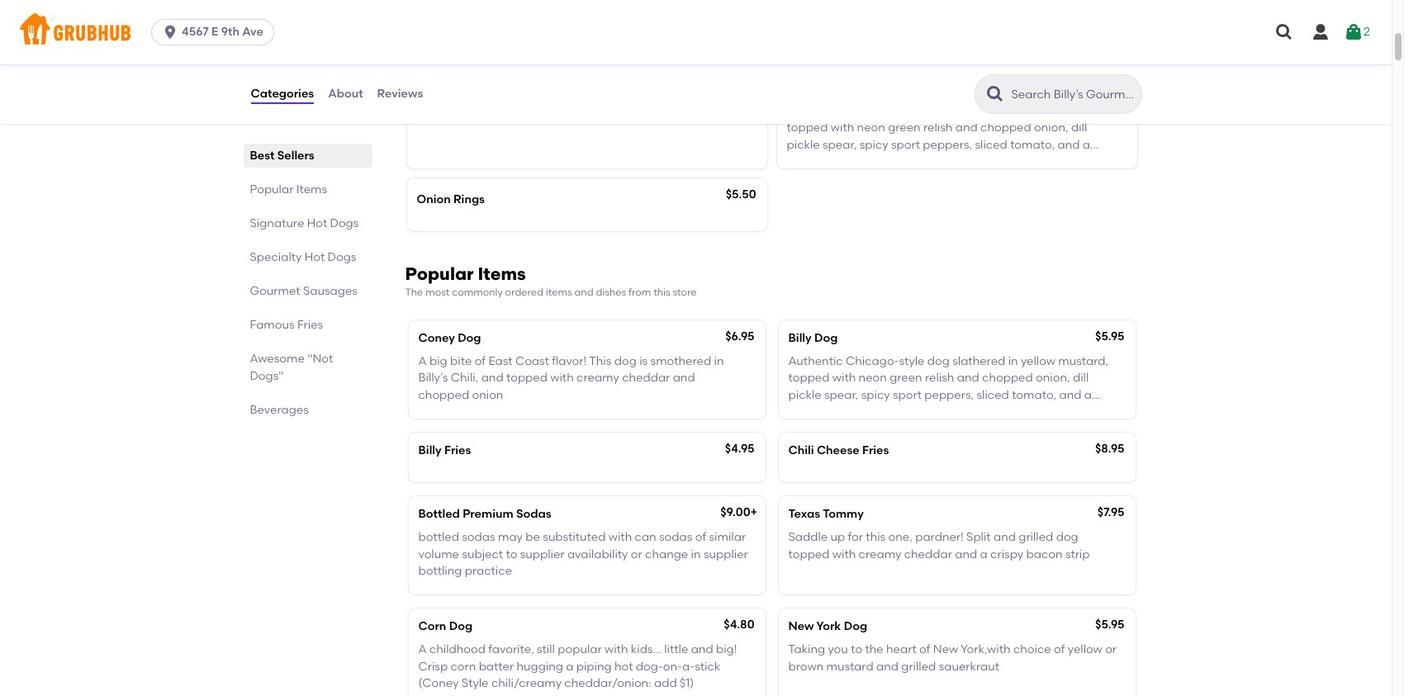Task type: locate. For each thing, give the bounding box(es) containing it.
and
[[956, 121, 978, 135], [1058, 138, 1080, 152], [575, 287, 594, 298], [481, 371, 504, 385], [673, 371, 695, 385], [957, 371, 980, 385], [1060, 388, 1082, 402], [994, 531, 1016, 545], [955, 547, 978, 562], [691, 643, 714, 657], [877, 660, 899, 674]]

1 vertical spatial dogs
[[328, 250, 356, 264]]

change
[[645, 547, 688, 562]]

hot
[[307, 216, 327, 231], [305, 250, 325, 264]]

cheddar down pardner! at bottom right
[[905, 547, 953, 562]]

1 horizontal spatial supplier
[[704, 547, 748, 562]]

in inside bottled sodas may be substituted with can sodas of similar volume subject to supplier availability or change in supplier bottling practice
[[691, 547, 701, 562]]

still
[[537, 643, 555, 657]]

popular inside popular items the most commonly ordered items and dishes from this store
[[405, 264, 474, 284]]

mustard,
[[1057, 104, 1107, 118], [1059, 354, 1109, 368]]

famous
[[250, 318, 295, 332]]

new up taking
[[789, 620, 814, 634]]

1 vertical spatial new
[[934, 643, 959, 657]]

0 vertical spatial to
[[506, 547, 518, 562]]

0 vertical spatial this
[[654, 287, 671, 298]]

a inside a childhood favorite, still popular with kids… little and big! crisp corn batter hugging a piping hot dog-on-a-stick (coney style chili/creamy cheddar/onion: add $1)
[[566, 660, 574, 674]]

1 svg image from the left
[[1275, 22, 1295, 42]]

with
[[831, 121, 855, 135], [551, 371, 574, 385], [833, 371, 856, 385], [609, 531, 632, 545], [833, 547, 856, 562], [605, 643, 628, 657]]

spicy
[[860, 138, 889, 152], [862, 388, 890, 402]]

tommy
[[823, 507, 864, 521]]

new
[[789, 620, 814, 634], [934, 643, 959, 657]]

kids…
[[631, 643, 662, 657]]

1 vertical spatial a
[[419, 643, 427, 657]]

grilled down heart
[[902, 660, 936, 674]]

1 vertical spatial chopped
[[982, 371, 1033, 385]]

1 vertical spatial billy
[[789, 331, 812, 345]]

1 vertical spatial tomato,
[[1012, 388, 1057, 402]]

rings
[[454, 192, 485, 207]]

svg image
[[1344, 22, 1364, 42], [162, 24, 179, 40]]

1 vertical spatial items
[[478, 264, 526, 284]]

coney
[[419, 331, 455, 345]]

svg image inside 4567 e 9th ave button
[[162, 24, 179, 40]]

chicago-
[[844, 104, 898, 118], [846, 354, 899, 368]]

0 horizontal spatial creamy
[[577, 371, 620, 385]]

0 horizontal spatial popular
[[250, 183, 294, 197]]

2 a from the top
[[419, 643, 427, 657]]

childhood
[[430, 643, 486, 657]]

to left the
[[851, 643, 863, 657]]

0 vertical spatial neon
[[857, 121, 886, 135]]

little
[[664, 643, 689, 657]]

saddle up for this one, pardner! split and grilled dog topped with creamy cheddar and a crispy bacon strip
[[789, 531, 1090, 562]]

cheddar
[[622, 371, 670, 385], [905, 547, 953, 562]]

0 vertical spatial dash
[[787, 155, 815, 169]]

0 vertical spatial popular
[[250, 183, 294, 197]]

of inside a big bite of east coast flavor! this dog is smothered in billy's chili, and topped with creamy cheddar and chopped onion
[[475, 354, 486, 368]]

popular items
[[250, 183, 327, 197]]

big
[[430, 354, 448, 368]]

from
[[629, 287, 651, 298]]

items for popular items the most commonly ordered items and dishes from this store
[[478, 264, 526, 284]]

2 vertical spatial yellow
[[1068, 643, 1103, 657]]

bottled premium sodas
[[419, 507, 552, 521]]

a inside saddle up for this one, pardner! split and grilled dog topped with creamy cheddar and a crispy bacon strip
[[980, 547, 988, 562]]

best sellers
[[250, 149, 315, 163]]

beverages
[[250, 403, 309, 417]]

grilled up bacon
[[1019, 531, 1054, 545]]

0 horizontal spatial grilled
[[902, 660, 936, 674]]

this right from
[[654, 287, 671, 298]]

0 vertical spatial slathered
[[951, 104, 1004, 118]]

dog-
[[636, 660, 663, 674]]

0 horizontal spatial svg image
[[1275, 22, 1295, 42]]

0 horizontal spatial items
[[296, 183, 327, 197]]

billy fries inside button
[[417, 81, 470, 95]]

dog
[[926, 104, 948, 118], [615, 354, 637, 368], [928, 354, 950, 368], [1057, 531, 1079, 545]]

you
[[828, 643, 848, 657]]

0 vertical spatial authentic
[[787, 104, 842, 118]]

svg image for 2
[[1344, 22, 1364, 42]]

2 vertical spatial billy
[[419, 443, 442, 458]]

popular up signature
[[250, 183, 294, 197]]

style
[[898, 104, 923, 118], [899, 354, 925, 368]]

supplier down be
[[520, 547, 565, 562]]

Search Billy's Gourmet Hot Dogs search field
[[1010, 87, 1137, 102]]

1 a from the top
[[419, 354, 427, 368]]

0 vertical spatial onion,
[[1035, 121, 1069, 135]]

0 horizontal spatial this
[[654, 287, 671, 298]]

items inside popular items the most commonly ordered items and dishes from this store
[[478, 264, 526, 284]]

dogs for specialty hot dogs
[[328, 250, 356, 264]]

with inside saddle up for this one, pardner! split and grilled dog topped with creamy cheddar and a crispy bacon strip
[[833, 547, 856, 562]]

is
[[640, 354, 648, 368]]

dog for coney dog
[[458, 331, 481, 345]]

chili
[[789, 443, 814, 458]]

1 horizontal spatial sodas
[[659, 531, 693, 545]]

0 vertical spatial new
[[789, 620, 814, 634]]

salt
[[868, 155, 888, 169], [870, 405, 890, 419]]

onion
[[472, 388, 504, 402]]

in inside a big bite of east coast flavor! this dog is smothered in billy's chili, and topped with creamy cheddar and chopped onion
[[714, 354, 724, 368]]

0 vertical spatial cheddar
[[622, 371, 670, 385]]

this
[[654, 287, 671, 298], [866, 531, 886, 545]]

$5.95
[[1097, 76, 1127, 90], [1096, 329, 1125, 343], [1096, 618, 1125, 632]]

subject
[[462, 547, 503, 562]]

dog inside a big bite of east coast flavor! this dog is smothered in billy's chili, and topped with creamy cheddar and chopped onion
[[615, 354, 637, 368]]

9th
[[221, 25, 240, 39]]

with inside a childhood favorite, still popular with kids… little and big! crisp corn batter hugging a piping hot dog-on-a-stick (coney style chili/creamy cheddar/onion: add $1)
[[605, 643, 628, 657]]

1 vertical spatial $5.95
[[1096, 329, 1125, 343]]

and inside popular items the most commonly ordered items and dishes from this store
[[575, 287, 594, 298]]

0 vertical spatial chicago-
[[844, 104, 898, 118]]

cheddar inside saddle up for this one, pardner! split and grilled dog topped with creamy cheddar and a crispy bacon strip
[[905, 547, 953, 562]]

a inside a big bite of east coast flavor! this dog is smothered in billy's chili, and topped with creamy cheddar and chopped onion
[[419, 354, 427, 368]]

1 vertical spatial chicago-
[[846, 354, 899, 368]]

style
[[462, 677, 489, 691]]

categories
[[251, 87, 314, 101]]

0 vertical spatial items
[[296, 183, 327, 197]]

0 horizontal spatial cheddar
[[622, 371, 670, 385]]

billy inside button
[[417, 81, 440, 95]]

batter
[[479, 660, 514, 674]]

corn
[[451, 660, 476, 674]]

1 vertical spatial authentic chicago-style dog slathered in yellow mustard, topped with neon green relish and chopped onion, dill pickle spear, spicy sport peppers, sliced tomato, and a dash of celery salt
[[789, 354, 1109, 419]]

and inside a childhood favorite, still popular with kids… little and big! crisp corn batter hugging a piping hot dog-on-a-stick (coney style chili/creamy cheddar/onion: add $1)
[[691, 643, 714, 657]]

0 vertical spatial yellow
[[1020, 104, 1054, 118]]

2 vertical spatial $5.95
[[1096, 618, 1125, 632]]

1 vertical spatial to
[[851, 643, 863, 657]]

awesome
[[250, 352, 305, 366]]

svg image
[[1275, 22, 1295, 42], [1311, 22, 1331, 42]]

1 vertical spatial cheddar
[[905, 547, 953, 562]]

1 vertical spatial grilled
[[902, 660, 936, 674]]

up
[[831, 531, 845, 545]]

items up ordered
[[478, 264, 526, 284]]

1 vertical spatial green
[[890, 371, 923, 385]]

0 vertical spatial salt
[[868, 155, 888, 169]]

fries right 'reviews'
[[443, 81, 470, 95]]

or down can
[[631, 547, 643, 562]]

or
[[631, 547, 643, 562], [1106, 643, 1117, 657]]

a inside a childhood favorite, still popular with kids… little and big! crisp corn batter hugging a piping hot dog-on-a-stick (coney style chili/creamy cheddar/onion: add $1)
[[419, 643, 427, 657]]

1 vertical spatial slathered
[[953, 354, 1006, 368]]

billy for $4.95
[[419, 443, 442, 458]]

1 vertical spatial dill
[[1073, 371, 1089, 385]]

new up sauerkraut
[[934, 643, 959, 657]]

1 vertical spatial creamy
[[859, 547, 902, 562]]

$7.95
[[1098, 506, 1125, 520]]

in
[[1007, 104, 1017, 118], [714, 354, 724, 368], [1009, 354, 1018, 368], [691, 547, 701, 562]]

popular up most
[[405, 264, 474, 284]]

1 horizontal spatial creamy
[[859, 547, 902, 562]]

be
[[526, 531, 540, 545]]

sodas up "subject"
[[462, 531, 495, 545]]

0 vertical spatial authentic chicago-style dog slathered in yellow mustard, topped with neon green relish and chopped onion, dill pickle spear, spicy sport peppers, sliced tomato, and a dash of celery salt
[[787, 104, 1107, 169]]

brown
[[789, 660, 824, 674]]

1 vertical spatial hot
[[305, 250, 325, 264]]

popular for popular items the most commonly ordered items and dishes from this store
[[405, 264, 474, 284]]

with inside bottled sodas may be substituted with can sodas of similar volume subject to supplier availability or change in supplier bottling practice
[[609, 531, 632, 545]]

green
[[888, 121, 921, 135], [890, 371, 923, 385]]

1 horizontal spatial svg image
[[1311, 22, 1331, 42]]

hot up specialty hot dogs
[[307, 216, 327, 231]]

categories button
[[250, 64, 315, 124]]

1 horizontal spatial or
[[1106, 643, 1117, 657]]

for
[[848, 531, 863, 545]]

texas tommy
[[789, 507, 864, 521]]

0 vertical spatial hot
[[307, 216, 327, 231]]

0 vertical spatial or
[[631, 547, 643, 562]]

creamy down one,
[[859, 547, 902, 562]]

1 horizontal spatial popular
[[405, 264, 474, 284]]

1 horizontal spatial this
[[866, 531, 886, 545]]

of
[[818, 155, 829, 169], [475, 354, 486, 368], [819, 405, 830, 419], [695, 531, 707, 545], [920, 643, 931, 657], [1054, 643, 1065, 657]]

popular
[[250, 183, 294, 197], [405, 264, 474, 284]]

1 horizontal spatial grilled
[[1019, 531, 1054, 545]]

0 horizontal spatial svg image
[[162, 24, 179, 40]]

sodas up change on the left bottom
[[659, 531, 693, 545]]

hot down the signature hot dogs
[[305, 250, 325, 264]]

0 vertical spatial dogs
[[330, 216, 359, 231]]

supplier down 'similar'
[[704, 547, 748, 562]]

grilled inside taking you to the heart of new york,with choice of yellow or brown mustard and grilled sauerkraut
[[902, 660, 936, 674]]

svg image inside 2 button
[[1344, 22, 1364, 42]]

one,
[[889, 531, 913, 545]]

dogs up specialty hot dogs
[[330, 216, 359, 231]]

dogs up "sausages"
[[328, 250, 356, 264]]

0 vertical spatial tomato,
[[1011, 138, 1055, 152]]

1 horizontal spatial cheddar
[[905, 547, 953, 562]]

a up crisp
[[419, 643, 427, 657]]

creamy
[[577, 371, 620, 385], [859, 547, 902, 562]]

bottling
[[419, 564, 462, 578]]

reviews button
[[376, 64, 424, 124]]

volume
[[419, 547, 459, 562]]

saddle
[[789, 531, 828, 545]]

0 horizontal spatial to
[[506, 547, 518, 562]]

1 horizontal spatial to
[[851, 643, 863, 657]]

creamy down this
[[577, 371, 620, 385]]

1 horizontal spatial svg image
[[1344, 22, 1364, 42]]

dill
[[1072, 121, 1088, 135], [1073, 371, 1089, 385]]

0 vertical spatial chopped
[[981, 121, 1032, 135]]

1 vertical spatial authentic
[[789, 354, 843, 368]]

and inside taking you to the heart of new york,with choice of yellow or brown mustard and grilled sauerkraut
[[877, 660, 899, 674]]

this right for
[[866, 531, 886, 545]]

fries up bottled
[[445, 443, 471, 458]]

0 horizontal spatial supplier
[[520, 547, 565, 562]]

0 vertical spatial relish
[[924, 121, 953, 135]]

0 horizontal spatial or
[[631, 547, 643, 562]]

with inside a big bite of east coast flavor! this dog is smothered in billy's chili, and topped with creamy cheddar and chopped onion
[[551, 371, 574, 385]]

0 vertical spatial a
[[419, 354, 427, 368]]

sliced
[[975, 138, 1008, 152], [977, 388, 1010, 402]]

1 horizontal spatial new
[[934, 643, 959, 657]]

2 svg image from the left
[[1311, 22, 1331, 42]]

or right 'choice'
[[1106, 643, 1117, 657]]

a left big
[[419, 354, 427, 368]]

1 horizontal spatial items
[[478, 264, 526, 284]]

2 vertical spatial chopped
[[419, 388, 469, 402]]

items up the signature hot dogs
[[296, 183, 327, 197]]

billy for authentic chicago-style dog slathered in yellow mustard, topped with neon green relish and chopped onion, dill pickle spear, spicy sport peppers, sliced tomato, and a dash of celery salt
[[789, 331, 812, 345]]

$5.95 for new york dog
[[1096, 618, 1125, 632]]

of inside bottled sodas may be substituted with can sodas of similar volume subject to supplier availability or change in supplier bottling practice
[[695, 531, 707, 545]]

0 horizontal spatial sodas
[[462, 531, 495, 545]]

sodas
[[462, 531, 495, 545], [659, 531, 693, 545]]

1 vertical spatial this
[[866, 531, 886, 545]]

ave
[[242, 25, 263, 39]]

0 vertical spatial sport
[[891, 138, 920, 152]]

items
[[296, 183, 327, 197], [478, 264, 526, 284]]

topped
[[787, 121, 828, 135], [506, 371, 548, 385], [789, 371, 830, 385], [789, 547, 830, 562]]

cheddar down is
[[622, 371, 670, 385]]

creamy inside a big bite of east coast flavor! this dog is smothered in billy's chili, and topped with creamy cheddar and chopped onion
[[577, 371, 620, 385]]

hot for specialty
[[305, 250, 325, 264]]

main navigation navigation
[[0, 0, 1392, 64]]

0 vertical spatial billy
[[417, 81, 440, 95]]

1 vertical spatial popular
[[405, 264, 474, 284]]

famous fries
[[250, 318, 323, 332]]

to down 'may'
[[506, 547, 518, 562]]

add
[[654, 677, 677, 691]]

0 vertical spatial pickle
[[787, 138, 820, 152]]

bottled
[[419, 531, 459, 545]]



Task type: vqa. For each thing, say whether or not it's contained in the screenshot.
the topmost tomato,
yes



Task type: describe. For each thing, give the bounding box(es) containing it.
dog for corn dog
[[449, 620, 473, 634]]

1 vertical spatial mustard,
[[1059, 354, 1109, 368]]

2
[[1364, 25, 1371, 39]]

practice
[[465, 564, 512, 578]]

may
[[498, 531, 523, 545]]

mustard
[[827, 660, 874, 674]]

corn
[[419, 620, 446, 634]]

billy's
[[419, 371, 448, 385]]

creamy inside saddle up for this one, pardner! split and grilled dog topped with creamy cheddar and a crispy bacon strip
[[859, 547, 902, 562]]

1 vertical spatial spicy
[[862, 388, 890, 402]]

crispy
[[991, 547, 1024, 562]]

choice
[[1014, 643, 1052, 657]]

to inside taking you to the heart of new york,with choice of yellow or brown mustard and grilled sauerkraut
[[851, 643, 863, 657]]

1 vertical spatial relish
[[925, 371, 955, 385]]

coast
[[515, 354, 549, 368]]

$6.95
[[726, 329, 755, 343]]

0 vertical spatial celery
[[831, 155, 865, 169]]

bottled sodas may be substituted with can sodas of similar volume subject to supplier availability or change in supplier bottling practice
[[419, 531, 748, 578]]

dog for billy dog
[[815, 331, 838, 345]]

$9.00 +
[[721, 506, 758, 520]]

or inside taking you to the heart of new york,with choice of yellow or brown mustard and grilled sauerkraut
[[1106, 643, 1117, 657]]

chili/creamy
[[492, 677, 562, 691]]

a for a big bite of east coast flavor! this dog is smothered in billy's chili, and topped with creamy cheddar and chopped onion
[[419, 354, 427, 368]]

grilled inside saddle up for this one, pardner! split and grilled dog topped with creamy cheddar and a crispy bacon strip
[[1019, 531, 1054, 545]]

4567 e 9th ave
[[182, 25, 263, 39]]

fries inside "billy fries" button
[[443, 81, 470, 95]]

0 vertical spatial dill
[[1072, 121, 1088, 135]]

new york dog
[[789, 620, 868, 634]]

0 vertical spatial green
[[888, 121, 921, 135]]

+
[[751, 506, 758, 520]]

most
[[426, 287, 450, 298]]

(coney
[[419, 677, 459, 691]]

1 vertical spatial salt
[[870, 405, 890, 419]]

billy dog
[[789, 331, 838, 345]]

chopped inside a big bite of east coast flavor! this dog is smothered in billy's chili, and topped with creamy cheddar and chopped onion
[[419, 388, 469, 402]]

can
[[635, 531, 657, 545]]

cheese
[[817, 443, 860, 458]]

2 supplier from the left
[[704, 547, 748, 562]]

similar
[[709, 531, 746, 545]]

on-
[[663, 660, 683, 674]]

the
[[405, 287, 423, 298]]

signature hot dogs
[[250, 216, 359, 231]]

topped inside a big bite of east coast flavor! this dog is smothered in billy's chili, and topped with creamy cheddar and chopped onion
[[506, 371, 548, 385]]

this inside popular items the most commonly ordered items and dishes from this store
[[654, 287, 671, 298]]

bite
[[450, 354, 472, 368]]

bottled
[[419, 507, 460, 521]]

$5.50
[[726, 188, 756, 202]]

taking
[[789, 643, 826, 657]]

gourmet
[[250, 284, 300, 298]]

fries down gourmet sausages
[[297, 318, 323, 332]]

topped inside saddle up for this one, pardner! split and grilled dog topped with creamy cheddar and a crispy bacon strip
[[789, 547, 830, 562]]

strip
[[1066, 547, 1090, 562]]

dog inside saddle up for this one, pardner! split and grilled dog topped with creamy cheddar and a crispy bacon strip
[[1057, 531, 1079, 545]]

svg image for 4567 e 9th ave
[[162, 24, 179, 40]]

search icon image
[[985, 84, 1005, 104]]

stick
[[695, 660, 721, 674]]

0 vertical spatial spicy
[[860, 138, 889, 152]]

"not
[[308, 352, 333, 366]]

availability
[[568, 547, 628, 562]]

0 vertical spatial $5.95
[[1097, 76, 1127, 90]]

best
[[250, 149, 275, 163]]

$4.80
[[724, 618, 755, 632]]

1 vertical spatial neon
[[859, 371, 887, 385]]

1 vertical spatial dash
[[789, 405, 816, 419]]

1 vertical spatial celery
[[833, 405, 867, 419]]

to inside bottled sodas may be substituted with can sodas of similar volume subject to supplier availability or change in supplier bottling practice
[[506, 547, 518, 562]]

sauerkraut
[[939, 660, 1000, 674]]

split
[[967, 531, 991, 545]]

big!
[[716, 643, 737, 657]]

flavor!
[[552, 354, 587, 368]]

1 supplier from the left
[[520, 547, 565, 562]]

popular items the most commonly ordered items and dishes from this store
[[405, 264, 697, 298]]

1 vertical spatial yellow
[[1021, 354, 1056, 368]]

0 vertical spatial mustard,
[[1057, 104, 1107, 118]]

crisp
[[419, 660, 448, 674]]

0 horizontal spatial new
[[789, 620, 814, 634]]

bacon
[[1027, 547, 1063, 562]]

e
[[212, 25, 218, 39]]

1 vertical spatial billy fries
[[419, 443, 471, 458]]

1 vertical spatial sliced
[[977, 388, 1010, 402]]

chili cheese fries
[[789, 443, 889, 458]]

popular for popular items
[[250, 183, 294, 197]]

this inside saddle up for this one, pardner! split and grilled dog topped with creamy cheddar and a crispy bacon strip
[[866, 531, 886, 545]]

yellow inside taking you to the heart of new york,with choice of yellow or brown mustard and grilled sauerkraut
[[1068, 643, 1103, 657]]

popular
[[558, 643, 602, 657]]

fries right cheese
[[863, 443, 889, 458]]

york,with
[[961, 643, 1011, 657]]

a-
[[683, 660, 695, 674]]

0 vertical spatial style
[[898, 104, 923, 118]]

hot for signature
[[307, 216, 327, 231]]

heart
[[887, 643, 917, 657]]

premium
[[463, 507, 514, 521]]

1 vertical spatial onion,
[[1036, 371, 1071, 385]]

hugging
[[517, 660, 563, 674]]

1 vertical spatial style
[[899, 354, 925, 368]]

0 vertical spatial spear,
[[823, 138, 857, 152]]

1 vertical spatial peppers,
[[925, 388, 974, 402]]

corn dog
[[419, 620, 473, 634]]

specialty hot dogs
[[250, 250, 356, 264]]

smothered
[[651, 354, 712, 368]]

items
[[546, 287, 572, 298]]

the
[[865, 643, 884, 657]]

a big bite of east coast flavor! this dog is smothered in billy's chili, and topped with creamy cheddar and chopped onion
[[419, 354, 724, 402]]

0 vertical spatial sliced
[[975, 138, 1008, 152]]

hot
[[615, 660, 633, 674]]

sellers
[[277, 149, 315, 163]]

cheddar inside a big bite of east coast flavor! this dog is smothered in billy's chili, and topped with creamy cheddar and chopped onion
[[622, 371, 670, 385]]

piping
[[577, 660, 612, 674]]

this
[[589, 354, 612, 368]]

1 vertical spatial spear,
[[825, 388, 859, 402]]

signature
[[250, 216, 304, 231]]

dogs"
[[250, 369, 284, 383]]

1 sodas from the left
[[462, 531, 495, 545]]

$5.95 for billy dog
[[1096, 329, 1125, 343]]

billy fries button
[[407, 67, 767, 169]]

chili,
[[451, 371, 479, 385]]

sausages
[[303, 284, 358, 298]]

or inside bottled sodas may be substituted with can sodas of similar volume subject to supplier availability or change in supplier bottling practice
[[631, 547, 643, 562]]

a childhood favorite, still popular with kids… little and big! crisp corn batter hugging a piping hot dog-on-a-stick (coney style chili/creamy cheddar/onion: add $1)
[[419, 643, 737, 691]]

2 sodas from the left
[[659, 531, 693, 545]]

4567
[[182, 25, 209, 39]]

a for a childhood favorite, still popular with kids… little and big! crisp corn batter hugging a piping hot dog-on-a-stick (coney style chili/creamy cheddar/onion: add $1)
[[419, 643, 427, 657]]

awesome "not dogs"
[[250, 352, 333, 383]]

items for popular items
[[296, 183, 327, 197]]

new inside taking you to the heart of new york,with choice of yellow or brown mustard and grilled sauerkraut
[[934, 643, 959, 657]]

onion
[[417, 192, 451, 207]]

1 vertical spatial sport
[[893, 388, 922, 402]]

specialty
[[250, 250, 302, 264]]

about button
[[327, 64, 364, 124]]

1 vertical spatial pickle
[[789, 388, 822, 402]]

0 vertical spatial peppers,
[[923, 138, 973, 152]]

dogs for signature hot dogs
[[330, 216, 359, 231]]

york
[[817, 620, 841, 634]]

reviews
[[377, 87, 423, 101]]



